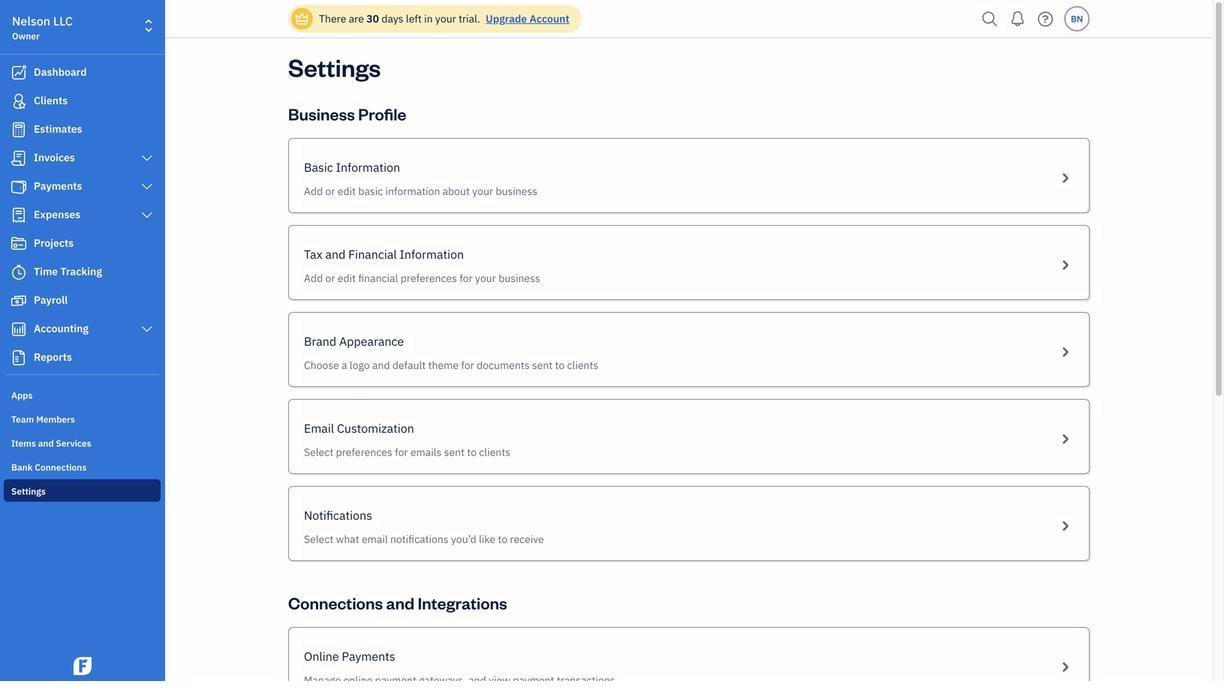 Task type: locate. For each thing, give the bounding box(es) containing it.
dashboard image
[[10, 65, 28, 80]]

account
[[530, 12, 570, 26]]

0 vertical spatial payments
[[34, 179, 82, 193]]

0 vertical spatial sent
[[532, 359, 553, 373]]

sent right the emails
[[444, 446, 465, 460]]

chevron large down image down payments link
[[140, 210, 154, 222]]

0 vertical spatial to
[[555, 359, 565, 373]]

0 horizontal spatial clients
[[479, 446, 511, 460]]

online
[[304, 649, 339, 665]]

and right items
[[38, 438, 54, 450]]

there
[[319, 12, 347, 26]]

0 horizontal spatial settings
[[11, 486, 46, 498]]

and left integrations
[[386, 593, 415, 614]]

settings inside 'main' element
[[11, 486, 46, 498]]

2 chevron large down image from the top
[[140, 181, 154, 193]]

0 vertical spatial business
[[496, 184, 538, 198]]

add or edit financial preferences for your business
[[304, 271, 541, 285]]

1 vertical spatial add
[[304, 271, 323, 285]]

report image
[[10, 351, 28, 366]]

payments up expenses
[[34, 179, 82, 193]]

edit left basic
[[338, 184, 356, 198]]

business
[[496, 184, 538, 198], [499, 271, 541, 285]]

logo
[[350, 359, 370, 373]]

1 vertical spatial chevron large down image
[[140, 324, 154, 336]]

crown image
[[294, 11, 310, 27]]

1 vertical spatial chevron large down image
[[140, 181, 154, 193]]

edit left the financial
[[338, 271, 356, 285]]

1 vertical spatial or
[[326, 271, 335, 285]]

select for email customization
[[304, 446, 334, 460]]

reports
[[34, 350, 72, 364]]

1 vertical spatial business
[[499, 271, 541, 285]]

appearance
[[339, 334, 404, 350]]

to right 'like'
[[498, 533, 508, 547]]

2 or from the top
[[326, 271, 335, 285]]

0 vertical spatial information
[[336, 160, 400, 175]]

1 horizontal spatial clients
[[567, 359, 599, 373]]

connections up online payments
[[288, 593, 383, 614]]

to right documents
[[555, 359, 565, 373]]

members
[[36, 414, 75, 426]]

and for items and services
[[38, 438, 54, 450]]

0 vertical spatial or
[[326, 184, 335, 198]]

1 vertical spatial settings
[[11, 486, 46, 498]]

chevron large down image up expenses "link"
[[140, 181, 154, 193]]

payments
[[34, 179, 82, 193], [342, 649, 396, 665]]

financial
[[358, 271, 398, 285]]

0 horizontal spatial to
[[467, 446, 477, 460]]

settings down bank
[[11, 486, 46, 498]]

chevron large down image for invoices
[[140, 152, 154, 164]]

connections
[[35, 462, 87, 474], [288, 593, 383, 614]]

basic information
[[304, 160, 400, 175]]

chevron large down image inside payments link
[[140, 181, 154, 193]]

and right tax
[[326, 247, 346, 262]]

basic
[[304, 160, 333, 175]]

information up add or edit financial preferences for your business
[[400, 247, 464, 262]]

2 horizontal spatial to
[[555, 359, 565, 373]]

and for connections and integrations
[[386, 593, 415, 614]]

1 select from the top
[[304, 446, 334, 460]]

select down email
[[304, 446, 334, 460]]

tracking
[[60, 265, 102, 279]]

or left the financial
[[326, 271, 335, 285]]

invoices link
[[4, 145, 161, 172]]

default
[[393, 359, 426, 373]]

chevron large down image up payments link
[[140, 152, 154, 164]]

1 horizontal spatial preferences
[[401, 271, 457, 285]]

preferences right the financial
[[401, 271, 457, 285]]

preferences down email customization
[[336, 446, 393, 460]]

or down basic
[[326, 184, 335, 198]]

2 vertical spatial to
[[498, 533, 508, 547]]

in
[[424, 12, 433, 26]]

2 chevron large down image from the top
[[140, 324, 154, 336]]

0 vertical spatial preferences
[[401, 271, 457, 285]]

your
[[436, 12, 456, 26], [473, 184, 494, 198], [475, 271, 496, 285]]

add down basic
[[304, 184, 323, 198]]

time
[[34, 265, 58, 279]]

2 vertical spatial your
[[475, 271, 496, 285]]

receive
[[510, 533, 544, 547]]

choose a logo and default theme for documents sent to clients
[[304, 359, 599, 373]]

0 horizontal spatial connections
[[35, 462, 87, 474]]

select preferences for emails sent to clients
[[304, 446, 511, 460]]

connections inside 'main' element
[[35, 462, 87, 474]]

clients
[[567, 359, 599, 373], [479, 446, 511, 460]]

expense image
[[10, 208, 28, 223]]

1 vertical spatial for
[[461, 359, 475, 373]]

chevron large down image
[[140, 152, 154, 164], [140, 181, 154, 193]]

select left what
[[304, 533, 334, 547]]

add down tax
[[304, 271, 323, 285]]

1 horizontal spatial connections
[[288, 593, 383, 614]]

or
[[326, 184, 335, 198], [326, 271, 335, 285]]

your for tax and financial information
[[475, 271, 496, 285]]

edit
[[338, 184, 356, 198], [338, 271, 356, 285]]

brand appearance
[[304, 334, 404, 350]]

notifications
[[304, 508, 373, 524]]

0 vertical spatial settings
[[288, 51, 381, 83]]

1 vertical spatial clients
[[479, 446, 511, 460]]

bank connections link
[[4, 456, 161, 478]]

payments right online
[[342, 649, 396, 665]]

freshbooks image
[[71, 658, 95, 676]]

for
[[460, 271, 473, 285], [461, 359, 475, 373], [395, 446, 408, 460]]

dashboard link
[[4, 59, 161, 86]]

about
[[443, 184, 470, 198]]

1 add from the top
[[304, 184, 323, 198]]

0 vertical spatial connections
[[35, 462, 87, 474]]

online payments
[[304, 649, 396, 665]]

and right logo
[[373, 359, 390, 373]]

1 horizontal spatial payments
[[342, 649, 396, 665]]

sent
[[532, 359, 553, 373], [444, 446, 465, 460]]

and inside items and services link
[[38, 438, 54, 450]]

connections down items and services at the left of page
[[35, 462, 87, 474]]

select
[[304, 446, 334, 460], [304, 533, 334, 547]]

1 vertical spatial payments
[[342, 649, 396, 665]]

1 edit from the top
[[338, 184, 356, 198]]

2 edit from the top
[[338, 271, 356, 285]]

left
[[406, 12, 422, 26]]

sent right documents
[[532, 359, 553, 373]]

settings
[[288, 51, 381, 83], [11, 486, 46, 498]]

to
[[555, 359, 565, 373], [467, 446, 477, 460], [498, 533, 508, 547]]

0 vertical spatial edit
[[338, 184, 356, 198]]

1 horizontal spatial sent
[[532, 359, 553, 373]]

chevron large down image for accounting
[[140, 324, 154, 336]]

1 chevron large down image from the top
[[140, 210, 154, 222]]

0 vertical spatial add
[[304, 184, 323, 198]]

1 vertical spatial your
[[473, 184, 494, 198]]

1 horizontal spatial to
[[498, 533, 508, 547]]

settings down there
[[288, 51, 381, 83]]

add for tax
[[304, 271, 323, 285]]

clients link
[[4, 88, 161, 115]]

0 vertical spatial chevron large down image
[[140, 152, 154, 164]]

0 vertical spatial select
[[304, 446, 334, 460]]

2 select from the top
[[304, 533, 334, 547]]

financial
[[349, 247, 397, 262]]

1 chevron large down image from the top
[[140, 152, 154, 164]]

0 vertical spatial chevron large down image
[[140, 210, 154, 222]]

1 vertical spatial edit
[[338, 271, 356, 285]]

add
[[304, 184, 323, 198], [304, 271, 323, 285]]

1 vertical spatial select
[[304, 533, 334, 547]]

projects
[[34, 236, 74, 250]]

brand
[[304, 334, 337, 350]]

preferences
[[401, 271, 457, 285], [336, 446, 393, 460]]

edit for information
[[338, 184, 356, 198]]

1 or from the top
[[326, 184, 335, 198]]

1 vertical spatial sent
[[444, 446, 465, 460]]

to right the emails
[[467, 446, 477, 460]]

like
[[479, 533, 496, 547]]

0 horizontal spatial payments
[[34, 179, 82, 193]]

1 vertical spatial connections
[[288, 593, 383, 614]]

information
[[336, 160, 400, 175], [400, 247, 464, 262]]

expenses
[[34, 208, 81, 222]]

1 vertical spatial to
[[467, 446, 477, 460]]

payroll
[[34, 293, 68, 307]]

items
[[11, 438, 36, 450]]

chevron large down image down payroll link
[[140, 324, 154, 336]]

select for notifications
[[304, 533, 334, 547]]

or for information
[[326, 184, 335, 198]]

chevron large down image
[[140, 210, 154, 222], [140, 324, 154, 336]]

0 horizontal spatial sent
[[444, 446, 465, 460]]

business profile
[[288, 103, 407, 125]]

information up basic
[[336, 160, 400, 175]]

2 add from the top
[[304, 271, 323, 285]]

expenses link
[[4, 202, 161, 229]]

or for and
[[326, 271, 335, 285]]

payments inside 'main' element
[[34, 179, 82, 193]]

emails
[[411, 446, 442, 460]]

30
[[367, 12, 379, 26]]

1 vertical spatial preferences
[[336, 446, 393, 460]]



Task type: vqa. For each thing, say whether or not it's contained in the screenshot.
0.00 at top right
no



Task type: describe. For each thing, give the bounding box(es) containing it.
you'd
[[451, 533, 477, 547]]

theme
[[429, 359, 459, 373]]

email customization
[[304, 421, 414, 437]]

settings link
[[4, 480, 161, 502]]

a
[[342, 359, 347, 373]]

accounting
[[34, 322, 89, 336]]

team members link
[[4, 408, 161, 430]]

0 horizontal spatial preferences
[[336, 446, 393, 460]]

projects link
[[4, 231, 161, 258]]

notifications image
[[1006, 4, 1030, 34]]

bn
[[1071, 13, 1084, 25]]

dashboard
[[34, 65, 87, 79]]

0 vertical spatial for
[[460, 271, 473, 285]]

time tracking link
[[4, 259, 161, 286]]

payroll link
[[4, 288, 161, 315]]

items and services link
[[4, 432, 161, 454]]

payments link
[[4, 173, 161, 201]]

tax
[[304, 247, 323, 262]]

clients
[[34, 94, 68, 107]]

client image
[[10, 94, 28, 109]]

connections and integrations
[[288, 593, 508, 614]]

profile
[[358, 103, 407, 125]]

items and services
[[11, 438, 91, 450]]

payment image
[[10, 179, 28, 195]]

trial.
[[459, 12, 481, 26]]

select what email notifications you'd like to receive
[[304, 533, 544, 547]]

there are 30 days left in your trial. upgrade account
[[319, 12, 570, 26]]

bank
[[11, 462, 33, 474]]

what
[[336, 533, 359, 547]]

team
[[11, 414, 34, 426]]

tax and financial information
[[304, 247, 464, 262]]

timer image
[[10, 265, 28, 280]]

chevron large down image for expenses
[[140, 210, 154, 222]]

documents
[[477, 359, 530, 373]]

are
[[349, 12, 364, 26]]

time tracking
[[34, 265, 102, 279]]

your for basic information
[[473, 184, 494, 198]]

0 vertical spatial your
[[436, 12, 456, 26]]

email
[[304, 421, 334, 437]]

integrations
[[418, 593, 508, 614]]

add or edit basic information about your business
[[304, 184, 538, 198]]

money image
[[10, 294, 28, 309]]

and for tax and financial information
[[326, 247, 346, 262]]

chevron large down image for payments
[[140, 181, 154, 193]]

invoices
[[34, 151, 75, 164]]

reports link
[[4, 345, 161, 372]]

llc
[[53, 13, 73, 29]]

owner
[[12, 30, 40, 42]]

apps link
[[4, 384, 161, 406]]

accounting link
[[4, 316, 161, 343]]

2 vertical spatial for
[[395, 446, 408, 460]]

upgrade account link
[[483, 12, 570, 26]]

bn button
[[1065, 6, 1090, 32]]

invoice image
[[10, 151, 28, 166]]

notifications
[[390, 533, 449, 547]]

1 vertical spatial information
[[400, 247, 464, 262]]

apps
[[11, 390, 33, 402]]

estimate image
[[10, 122, 28, 137]]

upgrade
[[486, 12, 527, 26]]

team members
[[11, 414, 75, 426]]

choose
[[304, 359, 339, 373]]

email
[[362, 533, 388, 547]]

nelson
[[12, 13, 50, 29]]

online payments link
[[288, 628, 1090, 682]]

customization
[[337, 421, 414, 437]]

1 horizontal spatial settings
[[288, 51, 381, 83]]

services
[[56, 438, 91, 450]]

bank connections
[[11, 462, 87, 474]]

days
[[382, 12, 404, 26]]

go to help image
[[1034, 8, 1058, 30]]

estimates
[[34, 122, 82, 136]]

business for basic information
[[496, 184, 538, 198]]

add for basic
[[304, 184, 323, 198]]

edit for and
[[338, 271, 356, 285]]

main element
[[0, 0, 203, 682]]

estimates link
[[4, 116, 161, 143]]

search image
[[979, 8, 1003, 30]]

project image
[[10, 237, 28, 252]]

information
[[386, 184, 440, 198]]

nelson llc owner
[[12, 13, 73, 42]]

chart image
[[10, 322, 28, 337]]

business
[[288, 103, 355, 125]]

business for tax and financial information
[[499, 271, 541, 285]]

basic
[[358, 184, 383, 198]]

0 vertical spatial clients
[[567, 359, 599, 373]]



